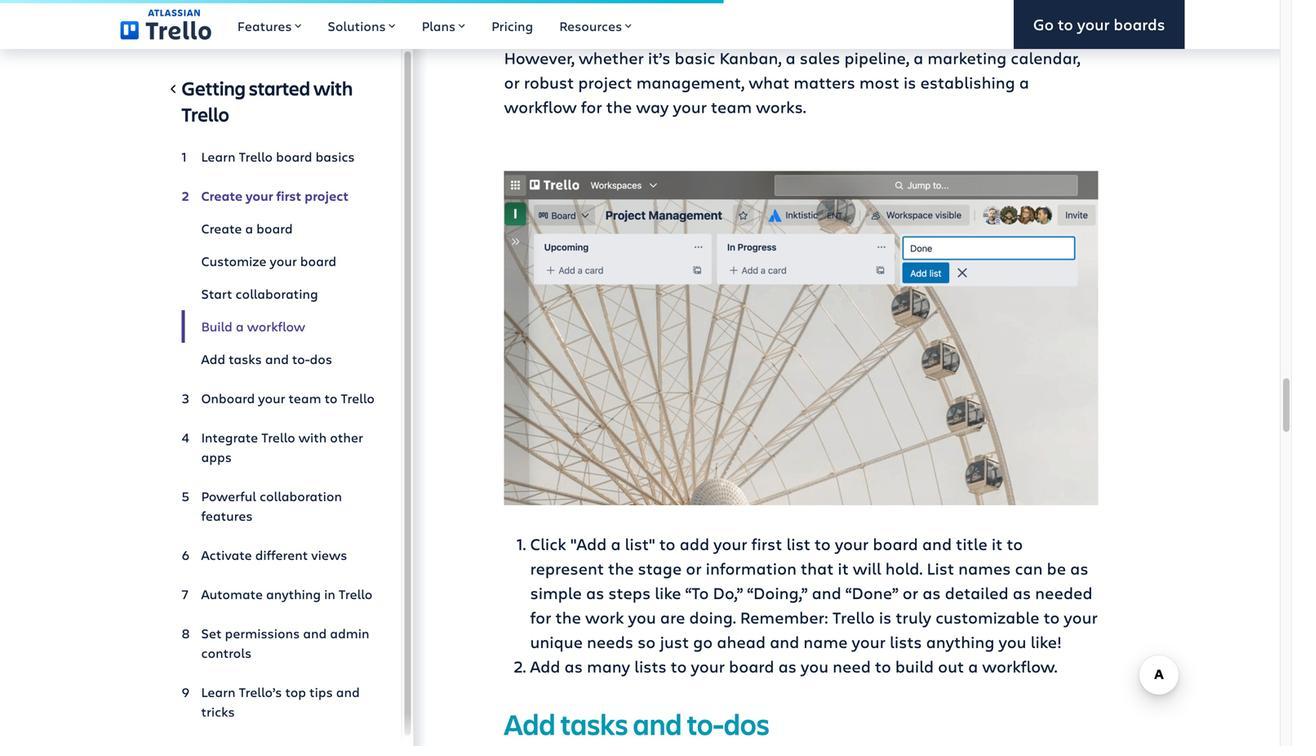Task type: describe. For each thing, give the bounding box(es) containing it.
your inside customize your board link
[[270, 252, 297, 270]]

represent inside click "add a list" to add your first list to your board and title it to represent the stage or information that it will hold. list names can be as simple as steps like "to do," "doing," and "done" or as detailed as needed for the work you are doing. remember: trello is truly customizable to your unique needs so just go ahead and name your lists anything you like! add as many lists to your board as you need to build out a workflow.
[[530, 557, 604, 579]]

go to your boards link
[[1014, 0, 1185, 49]]

and inside learn trello's top tips and tricks
[[336, 683, 360, 701]]

establishing
[[920, 71, 1015, 93]]

board up hold.
[[873, 533, 918, 555]]

for inside lists in trello help you organize your cards by status. they can represent different things like a collection of ideas or tasks within a larger project. however, whether it's basic kanban, a sales pipeline, a marketing calendar, or robust project management, what matters most is establishing a workflow for the way your team works.
[[581, 96, 602, 118]]

solutions button
[[315, 0, 409, 49]]

features
[[201, 507, 253, 524]]

add tasks and to-dos link
[[182, 343, 375, 375]]

resources
[[559, 17, 622, 35]]

information
[[706, 557, 797, 579]]

are
[[660, 606, 685, 628]]

started
[[249, 75, 310, 101]]

calendar,
[[1011, 47, 1081, 69]]

to down just
[[671, 655, 687, 677]]

many
[[587, 655, 630, 677]]

board down ahead
[[729, 655, 774, 677]]

board for your
[[300, 252, 336, 270]]

create for create a board
[[201, 220, 242, 237]]

1 vertical spatial team
[[289, 389, 321, 407]]

kanban,
[[719, 47, 782, 69]]

"add
[[570, 533, 607, 555]]

"done"
[[846, 582, 898, 604]]

build
[[895, 655, 934, 677]]

create a board link
[[182, 212, 375, 245]]

your down management,
[[673, 96, 707, 118]]

with for started
[[313, 75, 353, 101]]

do,"
[[713, 582, 743, 604]]

activate different views
[[201, 546, 347, 564]]

powerful collaboration features link
[[182, 480, 375, 532]]

set permissions and admin controls link
[[182, 617, 375, 669]]

trello inside learn trello board basics link
[[239, 148, 273, 165]]

create your first project
[[201, 187, 349, 204]]

tips
[[309, 683, 333, 701]]

workflow inside lists in trello help you organize your cards by status. they can represent different things like a collection of ideas or tasks within a larger project. however, whether it's basic kanban, a sales pipeline, a marketing calendar, or robust project management, what matters most is establishing a workflow for the way your team works.
[[504, 96, 577, 118]]

getting started with trello
[[182, 75, 353, 127]]

basics
[[316, 148, 355, 165]]

workflow inside "link"
[[247, 318, 305, 335]]

help
[[608, 0, 642, 20]]

can inside lists in trello help you organize your cards by status. they can represent different things like a collection of ideas or tasks within a larger project. however, whether it's basic kanban, a sales pipeline, a marketing calendar, or robust project management, what matters most is establishing a workflow for the way your team works.
[[952, 0, 980, 20]]

your inside the onboard your team to trello link
[[258, 389, 285, 407]]

onboard
[[201, 389, 255, 407]]

create your first project link
[[182, 180, 375, 212]]

your up the of
[[749, 0, 783, 20]]

create for create your first project
[[201, 187, 243, 204]]

plans
[[422, 17, 456, 35]]

learn trello board basics link
[[182, 140, 375, 173]]

tasks inside lists in trello help you organize your cards by status. they can represent different things like a collection of ideas or tasks within a larger project. however, whether it's basic kanban, a sales pipeline, a marketing calendar, or robust project management, what matters most is establishing a workflow for the way your team works.
[[836, 22, 877, 44]]

simple
[[530, 582, 582, 604]]

to right the list
[[815, 533, 831, 555]]

need
[[833, 655, 871, 677]]

project inside lists in trello help you organize your cards by status. they can represent different things like a collection of ideas or tasks within a larger project. however, whether it's basic kanban, a sales pipeline, a marketing calendar, or robust project management, what matters most is establishing a workflow for the way your team works.
[[578, 71, 632, 93]]

as right the be in the right of the page
[[1070, 557, 1089, 579]]

your inside go to your boards link
[[1077, 14, 1110, 35]]

"doing,"
[[747, 582, 808, 604]]

as up work
[[586, 582, 604, 604]]

pipeline,
[[844, 47, 909, 69]]

create a board
[[201, 220, 293, 237]]

automate
[[201, 585, 263, 603]]

what
[[749, 71, 790, 93]]

trello inside "automate anything in trello" link
[[339, 585, 373, 603]]

collaboration
[[260, 487, 342, 505]]

is inside lists in trello help you organize your cards by status. they can represent different things like a collection of ideas or tasks within a larger project. however, whether it's basic kanban, a sales pipeline, a marketing calendar, or robust project management, what matters most is establishing a workflow for the way your team works.
[[904, 71, 916, 93]]

a down calendar,
[[1019, 71, 1029, 93]]

marketing
[[928, 47, 1007, 69]]

pricing
[[491, 17, 533, 35]]

1 vertical spatial the
[[608, 557, 634, 579]]

however,
[[504, 47, 575, 69]]

tasks inside the add tasks and to-dos link
[[229, 350, 262, 368]]

list
[[786, 533, 810, 555]]

a down ideas
[[786, 47, 796, 69]]

learn for learn trello's top tips and tricks
[[201, 683, 236, 701]]

needed
[[1035, 582, 1093, 604]]

trello's
[[239, 683, 282, 701]]

customize your board
[[201, 252, 336, 270]]

powerful collaboration features
[[201, 487, 342, 524]]

1 horizontal spatial dos
[[724, 704, 770, 743]]

as left "needed"
[[1013, 582, 1031, 604]]

you up workflow.
[[999, 631, 1026, 653]]

1 horizontal spatial lists
[[890, 631, 922, 653]]

they
[[912, 0, 948, 20]]

learn trello board basics
[[201, 148, 355, 165]]

list
[[927, 557, 954, 579]]

go
[[693, 631, 713, 653]]

a inside the build a workflow "link"
[[236, 318, 244, 335]]

set
[[201, 624, 222, 642]]

start collaborating
[[201, 285, 318, 302]]

1 vertical spatial different
[[255, 546, 308, 564]]

or up truly
[[903, 582, 918, 604]]

works.
[[756, 96, 806, 118]]

be
[[1047, 557, 1066, 579]]

admin
[[330, 624, 369, 642]]

team inside lists in trello help you organize your cards by status. they can represent different things like a collection of ideas or tasks within a larger project. however, whether it's basic kanban, a sales pipeline, a marketing calendar, or robust project management, what matters most is establishing a workflow for the way your team works.
[[711, 96, 752, 118]]

you down name
[[801, 655, 829, 677]]

features button
[[224, 0, 315, 49]]

will
[[853, 557, 881, 579]]

or down the add
[[686, 557, 702, 579]]

organize
[[678, 0, 745, 20]]

to right need
[[875, 655, 891, 677]]

matters
[[794, 71, 855, 93]]

within
[[882, 22, 931, 44]]

trello inside lists in trello help you organize your cards by status. they can represent different things like a collection of ideas or tasks within a larger project. however, whether it's basic kanban, a sales pipeline, a marketing calendar, or robust project management, what matters most is establishing a workflow for the way your team works.
[[562, 0, 604, 20]]

a right the out
[[968, 655, 978, 677]]

your up need
[[852, 631, 886, 653]]

customize
[[201, 252, 267, 270]]

cards
[[787, 0, 829, 20]]

a left "list""
[[611, 533, 621, 555]]

by
[[833, 0, 851, 20]]

build a workflow link
[[182, 310, 375, 343]]

click
[[530, 533, 566, 555]]

things
[[574, 22, 623, 44]]

board for a
[[256, 220, 293, 237]]

you up so
[[628, 606, 656, 628]]

just
[[660, 631, 689, 653]]

2 vertical spatial the
[[555, 606, 581, 628]]

click "add a list" to add your first list to your board and title it to represent the stage or information that it will hold. list names can be as simple as steps like "to do," "doing," and "done" or as detailed as needed for the work you are doing. remember: trello is truly customizable to your unique needs so just go ahead and name your lists anything you like! add as many lists to your board as you need to build out a workflow.
[[530, 533, 1098, 677]]

your up information
[[714, 533, 747, 555]]

activate different views link
[[182, 539, 375, 571]]



Task type: vqa. For each thing, say whether or not it's contained in the screenshot.
the top forward icon
no



Task type: locate. For each thing, give the bounding box(es) containing it.
0 horizontal spatial different
[[255, 546, 308, 564]]

most
[[859, 71, 899, 93]]

2 horizontal spatial tasks
[[836, 22, 877, 44]]

0 horizontal spatial can
[[952, 0, 980, 20]]

1 horizontal spatial is
[[904, 71, 916, 93]]

is right most
[[904, 71, 916, 93]]

collaborating
[[235, 285, 318, 302]]

learn up the tricks
[[201, 683, 236, 701]]

0 vertical spatial to-
[[292, 350, 310, 368]]

0 vertical spatial add tasks and to-dos
[[201, 350, 332, 368]]

0 horizontal spatial workflow
[[247, 318, 305, 335]]

as down remember:
[[778, 655, 797, 677]]

controls
[[201, 644, 251, 662]]

getting
[[182, 75, 246, 101]]

and
[[265, 350, 289, 368], [922, 533, 952, 555], [812, 582, 841, 604], [303, 624, 327, 642], [770, 631, 799, 653], [336, 683, 360, 701], [633, 704, 682, 743]]

team down the add tasks and to-dos link
[[289, 389, 321, 407]]

0 horizontal spatial like
[[627, 22, 653, 44]]

1 horizontal spatial in
[[544, 0, 558, 20]]

your inside create your first project "link"
[[246, 187, 273, 204]]

your down "needed"
[[1064, 606, 1098, 628]]

1 vertical spatial in
[[324, 585, 335, 603]]

collection
[[671, 22, 747, 44]]

larger
[[949, 22, 994, 44]]

stage
[[638, 557, 682, 579]]

powerful
[[201, 487, 256, 505]]

can
[[952, 0, 980, 20], [1015, 557, 1043, 579]]

with right started
[[313, 75, 353, 101]]

represent inside lists in trello help you organize your cards by status. they can represent different things like a collection of ideas or tasks within a larger project. however, whether it's basic kanban, a sales pipeline, a marketing calendar, or robust project management, what matters most is establishing a workflow for the way your team works.
[[984, 0, 1058, 20]]

steps
[[608, 582, 651, 604]]

0 vertical spatial lists
[[890, 631, 922, 653]]

resources button
[[546, 0, 645, 49]]

0 horizontal spatial add tasks and to-dos
[[201, 350, 332, 368]]

trello up create your first project
[[239, 148, 273, 165]]

0 vertical spatial the
[[606, 96, 632, 118]]

trello up "admin"
[[339, 585, 373, 603]]

1 vertical spatial create
[[201, 220, 242, 237]]

1 vertical spatial is
[[879, 606, 892, 628]]

1 vertical spatial add tasks and to-dos
[[504, 704, 770, 743]]

project inside "link"
[[305, 187, 349, 204]]

tasks down the build a workflow
[[229, 350, 262, 368]]

1 horizontal spatial for
[[581, 96, 602, 118]]

integrate trello with other apps
[[201, 429, 363, 466]]

first inside click "add a list" to add your first list to your board and title it to represent the stage or information that it will hold. list names can be as simple as steps like "to do," "doing," and "done" or as detailed as needed for the work you are doing. remember: trello is truly customizable to your unique needs so just go ahead and name your lists anything you like! add as many lists to your board as you need to build out a workflow.
[[752, 533, 782, 555]]

0 vertical spatial learn
[[201, 148, 236, 165]]

2 create from the top
[[201, 220, 242, 237]]

doing.
[[689, 606, 736, 628]]

whether
[[579, 47, 644, 69]]

anything inside click "add a list" to add your first list to your board and title it to represent the stage or information that it will hold. list names can be as simple as steps like "to do," "doing," and "done" or as detailed as needed for the work you are doing. remember: trello is truly customizable to your unique needs so just go ahead and name your lists anything you like! add as many lists to your board as you need to build out a workflow.
[[926, 631, 995, 653]]

board down create your first project
[[256, 220, 293, 237]]

1 learn from the top
[[201, 148, 236, 165]]

sales
[[800, 47, 840, 69]]

0 horizontal spatial first
[[276, 187, 301, 204]]

1 horizontal spatial first
[[752, 533, 782, 555]]

is inside click "add a list" to add your first list to your board and title it to represent the stage or information that it will hold. list names can be as simple as steps like "to do," "doing," and "done" or as detailed as needed for the work you are doing. remember: trello is truly customizable to your unique needs so just go ahead and name your lists anything you like! add as many lists to your board as you need to build out a workflow.
[[879, 606, 892, 628]]

hold.
[[885, 557, 923, 579]]

0 horizontal spatial it
[[838, 557, 849, 579]]

automate anything in trello link
[[182, 578, 375, 611]]

getting started with trello link
[[182, 75, 375, 134]]

set permissions and admin controls
[[201, 624, 369, 662]]

first inside "link"
[[276, 187, 301, 204]]

represent
[[984, 0, 1058, 20], [530, 557, 604, 579]]

learn
[[201, 148, 236, 165], [201, 683, 236, 701]]

in down views
[[324, 585, 335, 603]]

onboard your team to trello link
[[182, 382, 375, 415]]

is down "done"
[[879, 606, 892, 628]]

you right help
[[646, 0, 674, 20]]

1 horizontal spatial to-
[[687, 704, 724, 743]]

1 vertical spatial project
[[305, 187, 349, 204]]

ideas
[[770, 22, 812, 44]]

trello down getting
[[182, 101, 229, 127]]

like inside lists in trello help you organize your cards by status. they can represent different things like a collection of ideas or tasks within a larger project. however, whether it's basic kanban, a sales pipeline, a marketing calendar, or robust project management, what matters most is establishing a workflow for the way your team works.
[[627, 22, 653, 44]]

lists in trello help you organize your cards by status. they can represent different things like a collection of ideas or tasks within a larger project. however, whether it's basic kanban, a sales pipeline, a marketing calendar, or robust project management, what matters most is establishing a workflow for the way your team works.
[[504, 0, 1081, 118]]

a up customize
[[245, 220, 253, 237]]

needs
[[587, 631, 633, 653]]

0 vertical spatial is
[[904, 71, 916, 93]]

your down the add tasks and to-dos link
[[258, 389, 285, 407]]

1 vertical spatial workflow
[[247, 318, 305, 335]]

activate
[[201, 546, 252, 564]]

1 horizontal spatial add tasks and to-dos
[[504, 704, 770, 743]]

name
[[804, 631, 848, 653]]

1 vertical spatial add
[[530, 655, 560, 677]]

the up steps
[[608, 557, 634, 579]]

1 vertical spatial learn
[[201, 683, 236, 701]]

trello inside integrate trello with other apps
[[261, 429, 295, 446]]

create up create a board
[[201, 187, 243, 204]]

0 vertical spatial represent
[[984, 0, 1058, 20]]

1 vertical spatial like
[[655, 582, 681, 604]]

0 vertical spatial like
[[627, 22, 653, 44]]

board
[[276, 148, 312, 165], [256, 220, 293, 237], [300, 252, 336, 270], [873, 533, 918, 555], [729, 655, 774, 677]]

tasks down many at the left of the page
[[560, 704, 628, 743]]

0 vertical spatial in
[[544, 0, 558, 20]]

workflow.
[[982, 655, 1057, 677]]

like
[[627, 22, 653, 44], [655, 582, 681, 604]]

anything up the out
[[926, 631, 995, 653]]

represent up simple
[[530, 557, 604, 579]]

can left the be in the right of the page
[[1015, 557, 1043, 579]]

to right go
[[1058, 14, 1073, 35]]

lists
[[504, 0, 540, 20]]

board down create a board link
[[300, 252, 336, 270]]

trello down the onboard your team to trello link
[[261, 429, 295, 446]]

for down whether
[[581, 96, 602, 118]]

for down simple
[[530, 606, 551, 628]]

go
[[1033, 14, 1054, 35]]

add tasks and to-dos
[[201, 350, 332, 368], [504, 704, 770, 743]]

with inside integrate trello with other apps
[[299, 429, 327, 446]]

1 horizontal spatial it
[[992, 533, 1003, 555]]

detailed
[[945, 582, 1009, 604]]

workflow down start collaborating link
[[247, 318, 305, 335]]

"to
[[685, 582, 709, 604]]

0 vertical spatial add
[[201, 350, 225, 368]]

trello
[[562, 0, 604, 20], [182, 101, 229, 127], [239, 148, 273, 165], [341, 389, 375, 407], [261, 429, 295, 446], [339, 585, 373, 603], [833, 606, 875, 628]]

anything
[[266, 585, 321, 603], [926, 631, 995, 653]]

1 vertical spatial for
[[530, 606, 551, 628]]

1 horizontal spatial project
[[578, 71, 632, 93]]

create up customize
[[201, 220, 242, 237]]

as down list
[[923, 582, 941, 604]]

different up however,
[[504, 22, 570, 44]]

trello up other
[[341, 389, 375, 407]]

0 vertical spatial create
[[201, 187, 243, 204]]

to inside go to your boards link
[[1058, 14, 1073, 35]]

list"
[[625, 533, 655, 555]]

can inside click "add a list" to add your first list to your board and title it to represent the stage or information that it will hold. list names can be as simple as steps like "to do," "doing," and "done" or as detailed as needed for the work you are doing. remember: trello is truly customizable to your unique needs so just go ahead and name your lists anything you like! add as many lists to your board as you need to build out a workflow.
[[1015, 557, 1043, 579]]

trello inside the onboard your team to trello link
[[341, 389, 375, 407]]

add tasks and to-dos down many at the left of the page
[[504, 704, 770, 743]]

1 create from the top
[[201, 187, 243, 204]]

in inside lists in trello help you organize your cards by status. they can represent different things like a collection of ideas or tasks within a larger project. however, whether it's basic kanban, a sales pipeline, a marketing calendar, or robust project management, what matters most is establishing a workflow for the way your team works.
[[544, 0, 558, 20]]

to up "names"
[[1007, 533, 1023, 555]]

0 vertical spatial anything
[[266, 585, 321, 603]]

learn inside learn trello board basics link
[[201, 148, 236, 165]]

build
[[201, 318, 232, 335]]

or up sales
[[816, 22, 832, 44]]

project down "basics"
[[305, 187, 349, 204]]

trello inside getting started with trello
[[182, 101, 229, 127]]

your up will
[[835, 533, 869, 555]]

your up create a board
[[246, 187, 273, 204]]

1 horizontal spatial tasks
[[560, 704, 628, 743]]

the up unique
[[555, 606, 581, 628]]

with
[[313, 75, 353, 101], [299, 429, 327, 446]]

atlassian trello image
[[120, 9, 211, 40]]

features
[[237, 17, 292, 35]]

0 horizontal spatial represent
[[530, 557, 604, 579]]

learn for learn trello board basics
[[201, 148, 236, 165]]

with inside getting started with trello
[[313, 75, 353, 101]]

0 vertical spatial workflow
[[504, 96, 577, 118]]

team down what
[[711, 96, 752, 118]]

to up like!
[[1044, 606, 1060, 628]]

1 vertical spatial can
[[1015, 557, 1043, 579]]

2 vertical spatial add
[[504, 704, 556, 743]]

different inside lists in trello help you organize your cards by status. they can represent different things like a collection of ideas or tasks within a larger project. however, whether it's basic kanban, a sales pipeline, a marketing calendar, or robust project management, what matters most is establishing a workflow for the way your team works.
[[504, 22, 570, 44]]

1 horizontal spatial represent
[[984, 0, 1058, 20]]

a
[[657, 22, 667, 44], [935, 22, 945, 44], [786, 47, 796, 69], [913, 47, 923, 69], [1019, 71, 1029, 93], [245, 220, 253, 237], [236, 318, 244, 335], [611, 533, 621, 555], [968, 655, 978, 677]]

plans button
[[409, 0, 478, 49]]

board for trello
[[276, 148, 312, 165]]

1 vertical spatial represent
[[530, 557, 604, 579]]

project down whether
[[578, 71, 632, 93]]

to
[[1058, 14, 1073, 35], [325, 389, 337, 407], [659, 533, 675, 555], [815, 533, 831, 555], [1007, 533, 1023, 555], [1044, 606, 1060, 628], [671, 655, 687, 677], [875, 655, 891, 677]]

tasks down by
[[836, 22, 877, 44]]

tasks
[[836, 22, 877, 44], [229, 350, 262, 368], [560, 704, 628, 743]]

0 vertical spatial for
[[581, 96, 602, 118]]

in inside "automate anything in trello" link
[[324, 585, 335, 603]]

ahead
[[717, 631, 766, 653]]

trello inside click "add a list" to add your first list to your board and title it to represent the stage or information that it will hold. list names can be as simple as steps like "to do," "doing," and "done" or as detailed as needed for the work you are doing. remember: trello is truly customizable to your unique needs so just go ahead and name your lists anything you like! add as many lists to your board as you need to build out a workflow.
[[833, 606, 875, 628]]

to up 'stage'
[[659, 533, 675, 555]]

2 learn from the top
[[201, 683, 236, 701]]

to- inside the add tasks and to-dos link
[[292, 350, 310, 368]]

workflow down robust
[[504, 96, 577, 118]]

first up create a board link
[[276, 187, 301, 204]]

1 vertical spatial first
[[752, 533, 782, 555]]

like inside click "add a list" to add your first list to your board and title it to represent the stage or information that it will hold. list names can be as simple as steps like "to do," "doing," and "done" or as detailed as needed for the work you are doing. remember: trello is truly customizable to your unique needs so just go ahead and name your lists anything you like! add as many lists to your board as you need to build out a workflow.
[[655, 582, 681, 604]]

to inside the onboard your team to trello link
[[325, 389, 337, 407]]

or down however,
[[504, 71, 520, 93]]

different up "automate anything in trello" link
[[255, 546, 308, 564]]

an image showing how to create lists on a trello board image
[[504, 171, 1098, 505]]

your down create a board link
[[270, 252, 297, 270]]

1 horizontal spatial different
[[504, 22, 570, 44]]

0 horizontal spatial is
[[879, 606, 892, 628]]

add tasks and to-dos down the build a workflow "link"
[[201, 350, 332, 368]]

0 vertical spatial dos
[[310, 350, 332, 368]]

0 horizontal spatial anything
[[266, 585, 321, 603]]

1 horizontal spatial anything
[[926, 631, 995, 653]]

it right title
[[992, 533, 1003, 555]]

a down "within"
[[913, 47, 923, 69]]

team
[[711, 96, 752, 118], [289, 389, 321, 407]]

with left other
[[299, 429, 327, 446]]

1 vertical spatial tasks
[[229, 350, 262, 368]]

and inside set permissions and admin controls
[[303, 624, 327, 642]]

1 horizontal spatial workflow
[[504, 96, 577, 118]]

for inside click "add a list" to add your first list to your board and title it to represent the stage or information that it will hold. list names can be as simple as steps like "to do," "doing," and "done" or as detailed as needed for the work you are doing. remember: trello is truly customizable to your unique needs so just go ahead and name your lists anything you like! add as many lists to your board as you need to build out a workflow.
[[530, 606, 551, 628]]

1 vertical spatial it
[[838, 557, 849, 579]]

lists down truly
[[890, 631, 922, 653]]

to up other
[[325, 389, 337, 407]]

2 vertical spatial tasks
[[560, 704, 628, 743]]

board left "basics"
[[276, 148, 312, 165]]

1 vertical spatial anything
[[926, 631, 995, 653]]

with for trello
[[299, 429, 327, 446]]

anything down activate different views link
[[266, 585, 321, 603]]

lists down so
[[634, 655, 667, 677]]

like down help
[[627, 22, 653, 44]]

0 horizontal spatial to-
[[292, 350, 310, 368]]

0 vertical spatial with
[[313, 75, 353, 101]]

0 vertical spatial tasks
[[836, 22, 877, 44]]

0 vertical spatial it
[[992, 533, 1003, 555]]

onboard your team to trello
[[201, 389, 375, 407]]

go to your boards
[[1033, 14, 1165, 35]]

0 vertical spatial project
[[578, 71, 632, 93]]

management,
[[636, 71, 745, 93]]

it
[[992, 533, 1003, 555], [838, 557, 849, 579]]

0 horizontal spatial tasks
[[229, 350, 262, 368]]

status.
[[856, 0, 908, 20]]

the inside lists in trello help you organize your cards by status. they can represent different things like a collection of ideas or tasks within a larger project. however, whether it's basic kanban, a sales pipeline, a marketing calendar, or robust project management, what matters most is establishing a workflow for the way your team works.
[[606, 96, 632, 118]]

start collaborating link
[[182, 278, 375, 310]]

represent up project.
[[984, 0, 1058, 20]]

first up information
[[752, 533, 782, 555]]

a down they
[[935, 22, 945, 44]]

top
[[285, 683, 306, 701]]

so
[[638, 631, 656, 653]]

you inside lists in trello help you organize your cards by status. they can represent different things like a collection of ideas or tasks within a larger project. however, whether it's basic kanban, a sales pipeline, a marketing calendar, or robust project management, what matters most is establishing a workflow for the way your team works.
[[646, 0, 674, 20]]

0 horizontal spatial for
[[530, 606, 551, 628]]

project.
[[999, 22, 1056, 44]]

in right lists
[[544, 0, 558, 20]]

0 vertical spatial team
[[711, 96, 752, 118]]

page progress progress bar
[[0, 0, 724, 3]]

customizable
[[935, 606, 1040, 628]]

1 horizontal spatial like
[[655, 582, 681, 604]]

trello up things
[[562, 0, 604, 20]]

trello down "done"
[[833, 606, 875, 628]]

as
[[1070, 557, 1089, 579], [586, 582, 604, 604], [923, 582, 941, 604], [1013, 582, 1031, 604], [564, 655, 583, 677], [778, 655, 797, 677]]

learn inside learn trello's top tips and tricks
[[201, 683, 236, 701]]

a inside create a board link
[[245, 220, 253, 237]]

add inside click "add a list" to add your first list to your board and title it to represent the stage or information that it will hold. list names can be as simple as steps like "to do," "doing," and "done" or as detailed as needed for the work you are doing. remember: trello is truly customizable to your unique needs so just go ahead and name your lists anything you like! add as many lists to your board as you need to build out a workflow.
[[530, 655, 560, 677]]

1 horizontal spatial team
[[711, 96, 752, 118]]

0 horizontal spatial in
[[324, 585, 335, 603]]

0 horizontal spatial team
[[289, 389, 321, 407]]

project
[[578, 71, 632, 93], [305, 187, 349, 204]]

permissions
[[225, 624, 300, 642]]

1 horizontal spatial can
[[1015, 557, 1043, 579]]

0 horizontal spatial dos
[[310, 350, 332, 368]]

like up the are
[[655, 582, 681, 604]]

0 vertical spatial different
[[504, 22, 570, 44]]

a up it's
[[657, 22, 667, 44]]

like!
[[1031, 631, 1062, 653]]

remember:
[[740, 606, 828, 628]]

it left will
[[838, 557, 849, 579]]

0 vertical spatial first
[[276, 187, 301, 204]]

pricing link
[[478, 0, 546, 49]]

other
[[330, 429, 363, 446]]

you
[[646, 0, 674, 20], [628, 606, 656, 628], [999, 631, 1026, 653], [801, 655, 829, 677]]

apps
[[201, 448, 232, 466]]

of
[[751, 22, 766, 44]]

integrate
[[201, 429, 258, 446]]

0 horizontal spatial lists
[[634, 655, 667, 677]]

your left 'boards'
[[1077, 14, 1110, 35]]

that
[[801, 557, 834, 579]]

the left way
[[606, 96, 632, 118]]

1 vertical spatial to-
[[687, 704, 724, 743]]

as down unique
[[564, 655, 583, 677]]

the
[[606, 96, 632, 118], [608, 557, 634, 579], [555, 606, 581, 628]]

learn down getting
[[201, 148, 236, 165]]

1 vertical spatial lists
[[634, 655, 667, 677]]

create inside "link"
[[201, 187, 243, 204]]

can up larger
[[952, 0, 980, 20]]

0 vertical spatial can
[[952, 0, 980, 20]]

work
[[585, 606, 624, 628]]

1 vertical spatial dos
[[724, 704, 770, 743]]

a right build
[[236, 318, 244, 335]]

0 horizontal spatial project
[[305, 187, 349, 204]]

your down go
[[691, 655, 725, 677]]

1 vertical spatial with
[[299, 429, 327, 446]]



